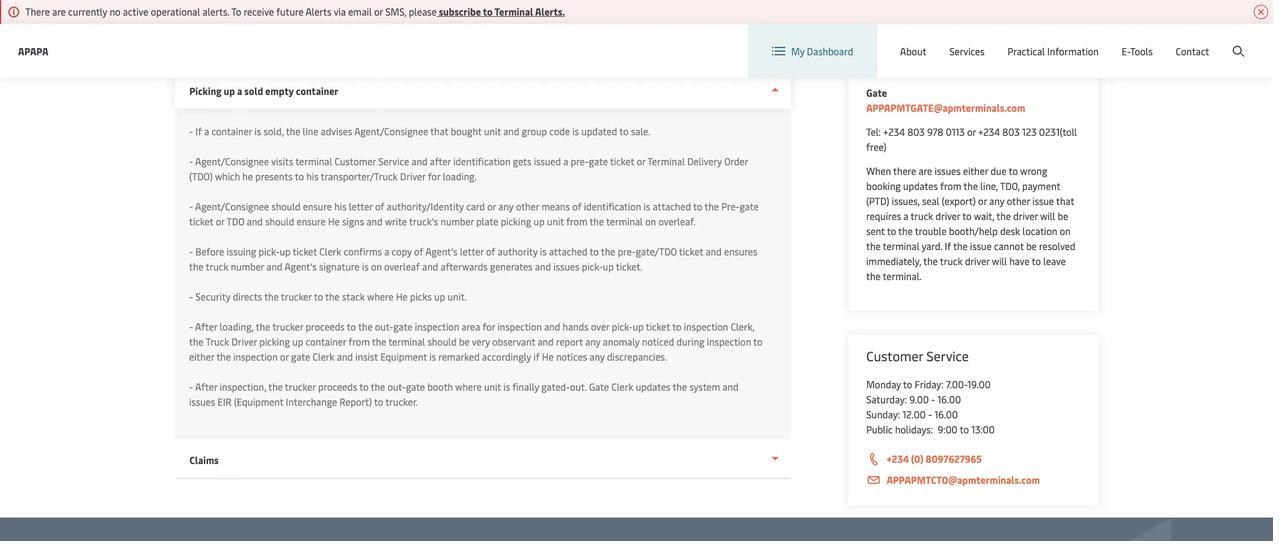 Task type: vqa. For each thing, say whether or not it's contained in the screenshot.
Tariffs to the top
no



Task type: locate. For each thing, give the bounding box(es) containing it.
- inside - agent/consignee should ensure his letter of authority/identity card or any other means of identification is attached to the pre-gate ticket or tdo and should ensure he signs and write truck's number plate picking up unit from the terminal on overleaf.
[[189, 200, 193, 213]]

letter inside - agent/consignee should ensure his letter of authority/identity card or any other means of identification is attached to the pre-gate ticket or tdo and should ensure he signs and write truck's number plate picking up unit from the terminal on overleaf.
[[349, 200, 373, 213]]

is down the confirms
[[362, 260, 369, 273]]

clerk left insist
[[313, 350, 335, 363]]

on left overleaf.
[[645, 215, 656, 228]]

discrepancies.
[[607, 350, 667, 363]]

trucker down - security directs the trucker to the stack where he picks up unit.
[[272, 320, 303, 333]]

ticket inside - after loading, the trucker proceeds to the out-gate inspection area for inspection and hands over pick-up ticket to inspection clerk, the truck driver picking up container from the terminal should be very observant and report any anomaly noticed during inspection to either the inspection or gate clerk and insist equipment is remarked accordingly if he notices any discrepancies.
[[646, 320, 670, 333]]

1 vertical spatial where
[[455, 380, 482, 393]]

requires
[[866, 209, 901, 223]]

agent/consignee inside - agent/consignee should ensure his letter of authority/identity card or any other means of identification is attached to the pre-gate ticket or tdo and should ensure he signs and write truck's number plate picking up unit from the terminal on overleaf.
[[195, 200, 269, 213]]

gate inside - agent/consignee should ensure his letter of authority/identity card or any other means of identification is attached to the pre-gate ticket or tdo and should ensure he signs and write truck's number plate picking up unit from the terminal on overleaf.
[[740, 200, 759, 213]]

2 vertical spatial customer
[[866, 347, 923, 365]]

1 horizontal spatial updates
[[903, 179, 938, 192]]

2 vertical spatial service
[[927, 347, 969, 365]]

proceeds up the report) on the bottom left of the page
[[318, 380, 357, 393]]

which
[[215, 170, 240, 183]]

0 horizontal spatial 803
[[908, 125, 925, 138]]

1 after from the top
[[195, 320, 217, 333]]

1 horizontal spatial driver
[[965, 254, 990, 268]]

2 vertical spatial trucker
[[285, 380, 316, 393]]

is left finally
[[503, 380, 510, 393]]

e-
[[1122, 45, 1130, 58]]

- agent/consignee should ensure his letter of authority/identity card or any other means of identification is attached to the pre-gate ticket or tdo and should ensure he signs and write truck's number plate picking up unit from the terminal on overleaf.
[[189, 200, 759, 228]]

0 horizontal spatial other
[[516, 200, 539, 213]]

other inside when there are issues either due to wrong booking updates from the line, tdo, payment (ptd) issues, seal (export) or any other issue that requires a truck driver to wait, the driver will be sent to the trouble booth/help desk location on the terminal yard. if the issue cannot be resolved immediately, the truck driver will have to leave the terminal.
[[1007, 194, 1030, 208]]

1 vertical spatial out-
[[388, 380, 406, 393]]

switch location button
[[916, 35, 1003, 48]]

public
[[866, 423, 893, 436]]

unit.
[[448, 290, 467, 303]]

out- inside - after loading, the trucker proceeds to the out-gate inspection area for inspection and hands over pick-up ticket to inspection clerk, the truck driver picking up container from the terminal should be very observant and report any anomaly noticed during inspection to either the inspection or gate clerk and insist equipment is remarked accordingly if he notices any discrepancies.
[[375, 320, 393, 333]]

0 vertical spatial agent's
[[425, 245, 458, 258]]

are inside when there are issues either due to wrong booking updates from the line, tdo, payment (ptd) issues, seal (export) or any other issue that requires a truck driver to wait, the driver will be sent to the trouble booth/help desk location on the terminal yard. if the issue cannot be resolved immediately, the truck driver will have to leave the terminal.
[[919, 164, 932, 177]]

gate
[[866, 86, 887, 99], [589, 380, 609, 393]]

container inside dropdown button
[[296, 84, 338, 97]]

1 horizontal spatial truck
[[911, 209, 933, 223]]

2 vertical spatial should
[[428, 335, 457, 348]]

attached inside "- before issuing pick-up ticket clerk confirms a copy of agent's letter of authority is attached to the pre-gate/tdo ticket and ensures the truck number and agent's signature is on overleaf and afterwards generates and issues pick-up ticket."
[[549, 245, 588, 258]]

a inside "- before issuing pick-up ticket clerk confirms a copy of agent's letter of authority is attached to the pre-gate/tdo ticket and ensures the truck number and agent's signature is on overleaf and afterwards generates and issues pick-up ticket."
[[384, 245, 389, 258]]

1 horizontal spatial please
[[1034, 2, 1062, 15]]

1 horizontal spatial issues
[[554, 260, 580, 273]]

issues up (export)
[[935, 164, 961, 177]]

either inside when there are issues either due to wrong booking updates from the line, tdo, payment (ptd) issues, seal (export) or any other issue that requires a truck driver to wait, the driver will be sent to the trouble booth/help desk location on the terminal yard. if the issue cannot be resolved immediately, the truck driver will have to leave the terminal.
[[963, 164, 988, 177]]

2 vertical spatial if
[[945, 239, 951, 253]]

switch location
[[935, 35, 1003, 48]]

sunday:
[[866, 408, 900, 421]]

1 horizontal spatial are
[[919, 164, 932, 177]]

container left sold,
[[212, 125, 252, 138]]

1 803 from the left
[[908, 125, 925, 138]]

0 vertical spatial that
[[430, 125, 448, 138]]

1 vertical spatial are
[[919, 164, 932, 177]]

0 vertical spatial agent/consignee
[[354, 125, 428, 138]]

1 horizontal spatial attached
[[653, 200, 691, 213]]

be for when there are issues either due to wrong booking updates from the line, tdo, payment (ptd) issues, seal (export) or any other issue that requires a truck driver to wait, the driver will be sent to the trouble booth/help desk location on the terminal yard. if the issue cannot be resolved immediately, the truck driver will have to leave the terminal.
[[1058, 209, 1068, 223]]

- inside - agent/consignee visits terminal customer service and after identification gets issued a pre-gate ticket or terminal delivery order (tdo) which he presents to his transporter/truck driver for loading.
[[189, 155, 193, 168]]

- up (tdo)
[[189, 155, 193, 168]]

should right tdo
[[265, 215, 294, 228]]

appapmtcto@apmterminals.com
[[866, 56, 1020, 69], [887, 473, 1040, 487]]

please
[[1034, 2, 1062, 15], [409, 5, 437, 18]]

loading.
[[443, 170, 477, 183]]

1 vertical spatial terminal
[[648, 155, 685, 168]]

that inside "picking up a sold empty container" element
[[430, 125, 448, 138]]

after for the
[[195, 320, 217, 333]]

1 horizontal spatial issue
[[1033, 194, 1054, 208]]

where right stack
[[367, 290, 394, 303]]

0 vertical spatial be
[[1058, 209, 1068, 223]]

out- up trucker.
[[388, 380, 406, 393]]

- for - security directs the trucker to the stack where he picks up unit.
[[189, 290, 193, 303]]

803 left 978
[[908, 125, 925, 138]]

1 vertical spatial be
[[1026, 239, 1037, 253]]

ticket inside - agent/consignee should ensure his letter of authority/identity card or any other means of identification is attached to the pre-gate ticket or tdo and should ensure he signs and write truck's number plate picking up unit from the terminal on overleaf.
[[189, 215, 213, 228]]

picking inside - agent/consignee should ensure his letter of authority/identity card or any other means of identification is attached to the pre-gate ticket or tdo and should ensure he signs and write truck's number plate picking up unit from the terminal on overleaf.
[[501, 215, 531, 228]]

issues
[[935, 164, 961, 177], [554, 260, 580, 273], [189, 395, 215, 408]]

out- inside - after inspection, the trucker proceeds to the out-gate booth where unit is finally gated-out. gate clerk updates the system and issues eir (equipment interchange report) to trucker.
[[388, 380, 406, 393]]

0 horizontal spatial be
[[459, 335, 470, 348]]

transporter/truck
[[321, 170, 398, 183]]

- down (tdo)
[[189, 200, 193, 213]]

updates up seal
[[903, 179, 938, 192]]

trucker for inspection,
[[285, 380, 316, 393]]

picking inside - after loading, the trucker proceeds to the out-gate inspection area for inspection and hands over pick-up ticket to inspection clerk, the truck driver picking up container from the terminal should be very observant and report any anomaly noticed during inspection to either the inspection or gate clerk and insist equipment is remarked accordingly if he notices any discrepancies.
[[259, 335, 290, 348]]

- down picking
[[189, 125, 193, 138]]

issued
[[534, 155, 561, 168]]

out- for from
[[375, 320, 393, 333]]

1 horizontal spatial if
[[866, 2, 873, 15]]

appapmtcto@apmterminals.com down switch at the right of the page
[[866, 56, 1020, 69]]

he left signs
[[328, 215, 340, 228]]

that down payment
[[1056, 194, 1074, 208]]

attached inside - agent/consignee should ensure his letter of authority/identity card or any other means of identification is attached to the pre-gate ticket or tdo and should ensure he signs and write truck's number plate picking up unit from the terminal on overleaf.
[[653, 200, 691, 213]]

1 vertical spatial agent's
[[285, 260, 317, 273]]

where
[[367, 290, 394, 303], [455, 380, 482, 393]]

from up insist
[[349, 335, 370, 348]]

0 vertical spatial service
[[911, 41, 943, 54]]

presents
[[255, 170, 293, 183]]

0 horizontal spatial pick-
[[259, 245, 280, 258]]

sold,
[[264, 125, 284, 138]]

0231(toll
[[1039, 125, 1077, 138]]

0 vertical spatial if
[[866, 2, 873, 15]]

service for customer service
[[927, 347, 969, 365]]

1 horizontal spatial gate
[[866, 86, 887, 99]]

clerk up signature
[[319, 245, 341, 258]]

practical
[[1008, 45, 1045, 58]]

gate right out.
[[589, 380, 609, 393]]

have
[[1010, 254, 1030, 268]]

1 vertical spatial should
[[265, 215, 294, 228]]

appapmtgate@apmterminals.com link
[[866, 101, 1026, 114]]

terminal left alerts.
[[495, 5, 533, 18]]

agent's up 'afterwards'
[[425, 245, 458, 258]]

1 horizontal spatial letter
[[460, 245, 484, 258]]

- before issuing pick-up ticket clerk confirms a copy of agent's letter of authority is attached to the pre-gate/tdo ticket and ensures the truck number and agent's signature is on overleaf and afterwards generates and issues pick-up ticket.
[[189, 245, 758, 273]]

1 vertical spatial issues
[[554, 260, 580, 273]]

ticket up the before
[[189, 215, 213, 228]]

container
[[296, 84, 338, 97], [212, 125, 252, 138], [306, 335, 346, 348]]

1 vertical spatial either
[[189, 350, 214, 363]]

terminal up the equipment
[[389, 335, 425, 348]]

1 horizontal spatial from
[[566, 215, 588, 228]]

0 horizontal spatial email
[[348, 5, 372, 18]]

1 vertical spatial picking
[[259, 335, 290, 348]]

0 vertical spatial are
[[52, 5, 66, 18]]

is
[[254, 125, 261, 138], [572, 125, 579, 138], [644, 200, 650, 213], [540, 245, 547, 258], [362, 260, 369, 273], [429, 350, 436, 363], [503, 380, 510, 393]]

0 horizontal spatial for
[[428, 170, 440, 183]]

1 vertical spatial for
[[483, 320, 495, 333]]

2 vertical spatial from
[[349, 335, 370, 348]]

after inside - after inspection, the trucker proceeds to the out-gate booth where unit is finally gated-out. gate clerk updates the system and issues eir (equipment interchange report) to trucker.
[[195, 380, 217, 393]]

0 vertical spatial for
[[428, 170, 440, 183]]

gated-
[[542, 380, 570, 393]]

- for - after inspection, the trucker proceeds to the out-gate booth where unit is finally gated-out. gate clerk updates the system and issues eir (equipment interchange report) to trucker.
[[189, 380, 193, 393]]

information
[[1048, 45, 1099, 58]]

cannot
[[994, 239, 1024, 253]]

1 vertical spatial he
[[396, 290, 408, 303]]

generates
[[490, 260, 533, 273]]

where right booth
[[455, 380, 482, 393]]

2 horizontal spatial from
[[940, 179, 962, 192]]

his up signs
[[334, 200, 347, 213]]

and inside - after inspection, the trucker proceeds to the out-gate booth where unit is finally gated-out. gate clerk updates the system and issues eir (equipment interchange report) to trucker.
[[723, 380, 739, 393]]

his inside - agent/consignee visits terminal customer service and after identification gets issued a pre-gate ticket or terminal delivery order (tdo) which he presents to his transporter/truck driver for loading.
[[306, 170, 319, 183]]

login / create account
[[1153, 35, 1250, 48]]

please up the global
[[1034, 2, 1062, 15]]

to inside - agent/consignee should ensure his letter of authority/identity card or any other means of identification is attached to the pre-gate ticket or tdo and should ensure he signs and write truck's number plate picking up unit from the terminal on overleaf.
[[693, 200, 703, 213]]

he inside - agent/consignee should ensure his letter of authority/identity card or any other means of identification is attached to the pre-gate ticket or tdo and should ensure he signs and write truck's number plate picking up unit from the terminal on overleaf.
[[328, 215, 340, 228]]

other down tdo,
[[1007, 194, 1030, 208]]

attached for authority
[[549, 245, 588, 258]]

- inside - after loading, the trucker proceeds to the out-gate inspection area for inspection and hands over pick-up ticket to inspection clerk, the truck driver picking up container from the terminal should be very observant and report any anomaly noticed during inspection to either the inspection or gate clerk and insist equipment is remarked accordingly if he notices any discrepancies.
[[189, 320, 193, 333]]

after
[[195, 320, 217, 333], [195, 380, 217, 393]]

overleaf
[[384, 260, 420, 273]]

apapa link
[[18, 44, 48, 59]]

picking
[[189, 84, 221, 97]]

will down the cannot
[[992, 254, 1007, 268]]

be up remarked
[[459, 335, 470, 348]]

picking down directs
[[259, 335, 290, 348]]

0 vertical spatial will
[[1040, 209, 1056, 223]]

write
[[385, 215, 407, 228]]

for inside - agent/consignee visits terminal customer service and after identification gets issued a pre-gate ticket or terminal delivery order (tdo) which he presents to his transporter/truck driver for loading.
[[428, 170, 440, 183]]

0 vertical spatial driver
[[400, 170, 426, 183]]

clerk inside "- before issuing pick-up ticket clerk confirms a copy of agent's letter of authority is attached to the pre-gate/tdo ticket and ensures the truck number and agent's signature is on overleaf and afterwards generates and issues pick-up ticket."
[[319, 245, 341, 258]]

tel:
[[866, 125, 881, 138]]

pick- up anomaly on the bottom
[[612, 320, 633, 333]]

0 horizontal spatial driver
[[232, 335, 257, 348]]

customer for customer service appapmtcto@apmterminals.com
[[866, 41, 909, 54]]

to inside "- before issuing pick-up ticket clerk confirms a copy of agent's letter of authority is attached to the pre-gate/tdo ticket and ensures the truck number and agent's signature is on overleaf and afterwards generates and issues pick-up ticket."
[[590, 245, 599, 258]]

updates down discrepancies.
[[636, 380, 671, 393]]

from inside - agent/consignee should ensure his letter of authority/identity card or any other means of identification is attached to the pre-gate ticket or tdo and should ensure he signs and write truck's number plate picking up unit from the terminal on overleaf.
[[566, 215, 588, 228]]

1 horizontal spatial 803
[[1003, 125, 1020, 138]]

- left the before
[[189, 245, 193, 258]]

up down means
[[534, 215, 545, 228]]

for inside - after loading, the trucker proceeds to the out-gate inspection area for inspection and hands over pick-up ticket to inspection clerk, the truck driver picking up container from the terminal should be very observant and report any anomaly noticed during inspection to either the inspection or gate clerk and insist equipment is remarked accordingly if he notices any discrepancies.
[[483, 320, 495, 333]]

customer
[[866, 41, 909, 54], [335, 155, 376, 168], [866, 347, 923, 365]]

currently
[[68, 5, 107, 18]]

pre- up ticket.
[[618, 245, 636, 258]]

picking
[[501, 215, 531, 228], [259, 335, 290, 348]]

a left sold
[[237, 84, 242, 97]]

1 vertical spatial appapmtcto@apmterminals.com link
[[866, 473, 1081, 488]]

practical information
[[1008, 45, 1099, 58]]

picking up a sold empty container element
[[175, 109, 791, 440]]

16.00 down 7.00-
[[938, 393, 961, 406]]

please right "sms," at left top
[[409, 5, 437, 18]]

-
[[189, 125, 193, 138], [189, 155, 193, 168], [189, 200, 193, 213], [189, 245, 193, 258], [189, 290, 193, 303], [189, 320, 193, 333], [189, 380, 193, 393], [931, 393, 935, 406], [928, 408, 932, 421]]

notices
[[556, 350, 587, 363]]

gate inside - agent/consignee visits terminal customer service and after identification gets issued a pre-gate ticket or terminal delivery order (tdo) which he presents to his transporter/truck driver for loading.
[[589, 155, 608, 168]]

0 horizontal spatial he
[[328, 215, 340, 228]]

future
[[276, 5, 304, 18]]

0 horizontal spatial please
[[409, 5, 437, 18]]

close alert image
[[1254, 5, 1269, 19]]

truck down the before
[[206, 260, 228, 273]]

0 horizontal spatial issue
[[970, 239, 992, 253]]

either down truck
[[189, 350, 214, 363]]

+234 (0) 8097627965
[[887, 452, 982, 466]]

is left remarked
[[429, 350, 436, 363]]

pre- inside - agent/consignee visits terminal customer service and after identification gets issued a pre-gate ticket or terminal delivery order (tdo) which he presents to his transporter/truck driver for loading.
[[571, 155, 589, 168]]

driver up the authority/identity
[[400, 170, 426, 183]]

should up remarked
[[428, 335, 457, 348]]

pick-
[[259, 245, 280, 258], [582, 260, 603, 273], [612, 320, 633, 333]]

1 vertical spatial letter
[[460, 245, 484, 258]]

1 vertical spatial if
[[195, 125, 202, 138]]

1 horizontal spatial he
[[396, 290, 408, 303]]

agent/consignee for transporter/truck
[[195, 155, 269, 168]]

be up resolved
[[1058, 209, 1068, 223]]

0 horizontal spatial from
[[349, 335, 370, 348]]

his
[[306, 170, 319, 183], [334, 200, 347, 213]]

number
[[441, 215, 474, 228], [231, 260, 264, 273]]

0 horizontal spatial that
[[430, 125, 448, 138]]

driver
[[400, 170, 426, 183], [232, 335, 257, 348]]

0 vertical spatial picking
[[501, 215, 531, 228]]

1 vertical spatial pick-
[[582, 260, 603, 273]]

0 vertical spatial either
[[963, 164, 988, 177]]

0 horizontal spatial attached
[[549, 245, 588, 258]]

2 horizontal spatial issues
[[935, 164, 961, 177]]

1 horizontal spatial terminal
[[648, 155, 685, 168]]

yard.
[[922, 239, 943, 253]]

email down the you
[[866, 17, 890, 30]]

switch
[[935, 35, 963, 48]]

other inside - agent/consignee should ensure his letter of authority/identity card or any other means of identification is attached to the pre-gate ticket or tdo and should ensure he signs and write truck's number plate picking up unit from the terminal on overleaf.
[[516, 200, 539, 213]]

2 horizontal spatial if
[[945, 239, 951, 253]]

service inside the customer service appapmtcto@apmterminals.com
[[911, 41, 943, 54]]

report
[[556, 335, 583, 348]]

service down "(24/7):"
[[911, 41, 943, 54]]

of right means
[[572, 200, 582, 213]]

ticket down sale.
[[610, 155, 634, 168]]

driver up location
[[1013, 209, 1038, 223]]

agent/consignee right advises
[[354, 125, 428, 138]]

customer up monday
[[866, 347, 923, 365]]

0 vertical spatial he
[[328, 215, 340, 228]]

/
[[1179, 35, 1183, 48]]

or inside when there are issues either due to wrong booking updates from the line, tdo, payment (ptd) issues, seal (export) or any other issue that requires a truck driver to wait, the driver will be sent to the trouble booth/help desk location on the terminal yard. if the issue cannot be resolved immediately, the truck driver will have to leave the terminal.
[[978, 194, 987, 208]]

is inside - after inspection, the trucker proceeds to the out-gate booth where unit is finally gated-out. gate clerk updates the system and issues eir (equipment interchange report) to trucker.
[[503, 380, 510, 393]]

clerk
[[319, 245, 341, 258], [313, 350, 335, 363], [611, 380, 634, 393]]

gate up interchange
[[291, 350, 310, 363]]

is up gate/tdo
[[644, 200, 650, 213]]

proceeds inside - after inspection, the trucker proceeds to the out-gate booth where unit is finally gated-out. gate clerk updates the system and issues eir (equipment interchange report) to trucker.
[[318, 380, 357, 393]]

1 horizontal spatial will
[[1040, 209, 1056, 223]]

pre- right issued
[[571, 155, 589, 168]]

any inside - agent/consignee should ensure his letter of authority/identity card or any other means of identification is attached to the pre-gate ticket or tdo and should ensure he signs and write truck's number plate picking up unit from the terminal on overleaf.
[[499, 200, 514, 213]]

trucker inside - after loading, the trucker proceeds to the out-gate inspection area for inspection and hands over pick-up ticket to inspection clerk, the truck driver picking up container from the terminal should be very observant and report any anomaly noticed during inspection to either the inspection or gate clerk and insist equipment is remarked accordingly if he notices any discrepancies.
[[272, 320, 303, 333]]

1 vertical spatial from
[[566, 215, 588, 228]]

customer up transporter/truck
[[335, 155, 376, 168]]

0 vertical spatial number
[[441, 215, 474, 228]]

- for - agent/consignee should ensure his letter of authority/identity card or any other means of identification is attached to the pre-gate ticket or tdo and should ensure he signs and write truck's number plate picking up unit from the terminal on overleaf.
[[189, 200, 193, 213]]

a down issues,
[[904, 209, 909, 223]]

if
[[866, 2, 873, 15], [195, 125, 202, 138], [945, 239, 951, 253]]

updates inside - after inspection, the trucker proceeds to the out-gate booth where unit is finally gated-out. gate clerk updates the system and issues eir (equipment interchange report) to trucker.
[[636, 380, 671, 393]]

sold
[[244, 84, 263, 97]]

truck inside "- before issuing pick-up ticket clerk confirms a copy of agent's letter of authority is attached to the pre-gate/tdo ticket and ensures the truck number and agent's signature is on overleaf and afterwards generates and issues pick-up ticket."
[[206, 260, 228, 273]]

directs
[[233, 290, 262, 303]]

ensure left signs
[[297, 215, 326, 228]]

978
[[927, 125, 944, 138]]

or right "0113"
[[967, 125, 976, 138]]

if down picking
[[195, 125, 202, 138]]

1 horizontal spatial on
[[645, 215, 656, 228]]

trucker up interchange
[[285, 380, 316, 393]]

he right if on the bottom of the page
[[542, 350, 554, 363]]

of down transporter/truck
[[375, 200, 384, 213]]

or inside - agent/consignee visits terminal customer service and after identification gets issued a pre-gate ticket or terminal delivery order (tdo) which he presents to his transporter/truck driver for loading.
[[637, 155, 646, 168]]

terminal down line
[[296, 155, 332, 168]]

remarked
[[439, 350, 480, 363]]

- after inspection, the trucker proceeds to the out-gate booth where unit is finally gated-out. gate clerk updates the system and issues eir (equipment interchange report) to trucker.
[[189, 380, 739, 408]]

from inside - after loading, the trucker proceeds to the out-gate inspection area for inspection and hands over pick-up ticket to inspection clerk, the truck driver picking up container from the terminal should be very observant and report any anomaly noticed during inspection to either the inspection or gate clerk and insist equipment is remarked accordingly if he notices any discrepancies.
[[349, 335, 370, 348]]

1 horizontal spatial his
[[334, 200, 347, 213]]

my dashboard button
[[772, 24, 853, 78]]

or inside tel: +234 803 978 0113 or +234 803 123 0231(toll free)
[[967, 125, 976, 138]]

pre-
[[571, 155, 589, 168], [618, 245, 636, 258]]

there
[[25, 5, 50, 18]]

inspection down clerk,
[[707, 335, 751, 348]]

after inside - after loading, the trucker proceeds to the out-gate inspection area for inspection and hands over pick-up ticket to inspection clerk, the truck driver picking up container from the terminal should be very observant and report any anomaly noticed during inspection to either the inspection or gate clerk and insist equipment is remarked accordingly if he notices any discrepancies.
[[195, 320, 217, 333]]

1 vertical spatial driver
[[232, 335, 257, 348]]

1 horizontal spatial email
[[866, 17, 890, 30]]

2 vertical spatial unit
[[484, 380, 501, 393]]

- for - before issuing pick-up ticket clerk confirms a copy of agent's letter of authority is attached to the pre-gate/tdo ticket and ensures the truck number and agent's signature is on overleaf and afterwards generates and issues pick-up ticket.
[[189, 245, 193, 258]]

out-
[[375, 320, 393, 333], [388, 380, 406, 393]]

agent's left signature
[[285, 260, 317, 273]]

0 vertical spatial issues
[[935, 164, 961, 177]]

issues inside when there are issues either due to wrong booking updates from the line, tdo, payment (ptd) issues, seal (export) or any other issue that requires a truck driver to wait, the driver will be sent to the trouble booth/help desk location on the terminal yard. if the issue cannot be resolved immediately, the truck driver will have to leave the terminal.
[[935, 164, 961, 177]]

identification right means
[[584, 200, 641, 213]]

2 horizontal spatial be
[[1058, 209, 1068, 223]]

truck down yard.
[[940, 254, 963, 268]]

of
[[375, 200, 384, 213], [572, 200, 582, 213], [414, 245, 423, 258], [486, 245, 495, 258]]

terminal.
[[883, 269, 922, 283]]

2 after from the top
[[195, 380, 217, 393]]

12.00
[[903, 408, 926, 421]]

0113
[[946, 125, 965, 138]]

his inside - agent/consignee should ensure his letter of authority/identity card or any other means of identification is attached to the pre-gate ticket or tdo and should ensure he signs and write truck's number plate picking up unit from the terminal on overleaf.
[[334, 200, 347, 213]]

terminal inside - after loading, the trucker proceeds to the out-gate inspection area for inspection and hands over pick-up ticket to inspection clerk, the truck driver picking up container from the terminal should be very observant and report any anomaly noticed during inspection to either the inspection or gate clerk and insist equipment is remarked accordingly if he notices any discrepancies.
[[389, 335, 425, 348]]

there are currently no active operational alerts. to receive future alerts via email or sms, please subscribe to terminal alerts.
[[25, 5, 565, 18]]

a down picking
[[204, 125, 209, 138]]

1 vertical spatial agent/consignee
[[195, 155, 269, 168]]

will up location
[[1040, 209, 1056, 223]]

0 vertical spatial trucker
[[281, 290, 312, 303]]

(equipment
[[234, 395, 284, 408]]

0 horizontal spatial number
[[231, 260, 264, 273]]

clerk down discrepancies.
[[611, 380, 634, 393]]

customer inside - agent/consignee visits terminal customer service and after identification gets issued a pre-gate ticket or terminal delivery order (tdo) which he presents to his transporter/truck driver for loading.
[[335, 155, 376, 168]]

number down issuing
[[231, 260, 264, 273]]

wait,
[[974, 209, 995, 223]]

attached down means
[[549, 245, 588, 258]]

on up resolved
[[1060, 224, 1071, 238]]

1 horizontal spatial number
[[441, 215, 474, 228]]

0 vertical spatial clerk
[[319, 245, 341, 258]]

letter up 'afterwards'
[[460, 245, 484, 258]]

1 vertical spatial gate
[[589, 380, 609, 393]]

terminal up gate/tdo
[[606, 215, 643, 228]]

2 vertical spatial container
[[306, 335, 346, 348]]

0 horizontal spatial his
[[306, 170, 319, 183]]

global
[[1041, 35, 1069, 48]]

a inside dropdown button
[[237, 84, 242, 97]]

unit inside - after inspection, the trucker proceeds to the out-gate booth where unit is finally gated-out. gate clerk updates the system and issues eir (equipment interchange report) to trucker.
[[484, 380, 501, 393]]

unit for finally
[[484, 380, 501, 393]]

- inside "- before issuing pick-up ticket clerk confirms a copy of agent's letter of authority is attached to the pre-gate/tdo ticket and ensures the truck number and agent's signature is on overleaf and afterwards generates and issues pick-up ticket."
[[189, 245, 193, 258]]

gate inside - after inspection, the trucker proceeds to the out-gate booth where unit is finally gated-out. gate clerk updates the system and issues eir (equipment interchange report) to trucker.
[[406, 380, 425, 393]]

1 vertical spatial proceeds
[[318, 380, 357, 393]]

signature
[[319, 260, 360, 273]]

letter inside "- before issuing pick-up ticket clerk confirms a copy of agent's letter of authority is attached to the pre-gate/tdo ticket and ensures the truck number and agent's signature is on overleaf and afterwards generates and issues pick-up ticket."
[[460, 245, 484, 258]]

(export)
[[942, 194, 976, 208]]

unit inside - agent/consignee should ensure his letter of authority/identity card or any other means of identification is attached to the pre-gate ticket or tdo and should ensure he signs and write truck's number plate picking up unit from the terminal on overleaf.
[[547, 215, 564, 228]]

terminal up immediately,
[[883, 239, 920, 253]]

appapmtcto@apmterminals.com link down +234 (0) 8097627965 link
[[866, 473, 1081, 488]]

1 horizontal spatial either
[[963, 164, 988, 177]]

email
[[348, 5, 372, 18], [866, 17, 890, 30]]

driver inside - after loading, the trucker proceeds to the out-gate inspection area for inspection and hands over pick-up ticket to inspection clerk, the truck driver picking up container from the terminal should be very observant and report any anomaly noticed during inspection to either the inspection or gate clerk and insist equipment is remarked accordingly if he notices any discrepancies.
[[232, 335, 257, 348]]

- inside - after inspection, the trucker proceeds to the out-gate booth where unit is finally gated-out. gate clerk updates the system and issues eir (equipment interchange report) to trucker.
[[189, 380, 193, 393]]

2 vertical spatial agent/consignee
[[195, 200, 269, 213]]

0 vertical spatial from
[[940, 179, 962, 192]]

agent/consignee up tdo
[[195, 200, 269, 213]]

location
[[966, 35, 1003, 48]]

gate up tel:
[[866, 86, 887, 99]]

proceeds inside - after loading, the trucker proceeds to the out-gate inspection area for inspection and hands over pick-up ticket to inspection clerk, the truck driver picking up container from the terminal should be very observant and report any anomaly noticed during inspection to either the inspection or gate clerk and insist equipment is remarked accordingly if he notices any discrepancies.
[[306, 320, 345, 333]]

service for customer service appapmtcto@apmterminals.com
[[911, 41, 943, 54]]

0 vertical spatial letter
[[349, 200, 373, 213]]

any down line,
[[990, 194, 1005, 208]]

trucker right directs
[[281, 290, 312, 303]]

container right empty
[[296, 84, 338, 97]]

1 vertical spatial customer
[[335, 155, 376, 168]]

pre- inside "- before issuing pick-up ticket clerk confirms a copy of agent's letter of authority is attached to the pre-gate/tdo ticket and ensures the truck number and agent's signature is on overleaf and afterwards generates and issues pick-up ticket."
[[618, 245, 636, 258]]

be inside - after loading, the trucker proceeds to the out-gate inspection area for inspection and hands over pick-up ticket to inspection clerk, the truck driver picking up container from the terminal should be very observant and report any anomaly noticed during inspection to either the inspection or gate clerk and insist equipment is remarked accordingly if he notices any discrepancies.
[[459, 335, 470, 348]]

letter up signs
[[349, 200, 373, 213]]

issues inside - after inspection, the trucker proceeds to the out-gate booth where unit is finally gated-out. gate clerk updates the system and issues eir (equipment interchange report) to trucker.
[[189, 395, 215, 408]]

agent/consignee inside - agent/consignee visits terminal customer service and after identification gets issued a pre-gate ticket or terminal delivery order (tdo) which he presents to his transporter/truck driver for loading.
[[195, 155, 269, 168]]

driver inside - agent/consignee visits terminal customer service and after identification gets issued a pre-gate ticket or terminal delivery order (tdo) which he presents to his transporter/truck driver for loading.
[[400, 170, 426, 183]]

0 vertical spatial identification
[[453, 155, 511, 168]]

authority/identity
[[387, 200, 464, 213]]

0 vertical spatial unit
[[484, 125, 501, 138]]

1 horizontal spatial where
[[455, 380, 482, 393]]

up inside - agent/consignee should ensure his letter of authority/identity card or any other means of identification is attached to the pre-gate ticket or tdo and should ensure he signs and write truck's number plate picking up unit from the terminal on overleaf.
[[534, 215, 545, 228]]

to
[[231, 5, 241, 18]]

1 horizontal spatial other
[[1007, 194, 1030, 208]]

wrong
[[1020, 164, 1048, 177]]

agent/consignee up which
[[195, 155, 269, 168]]

gate up trucker.
[[406, 380, 425, 393]]

on inside "- before issuing pick-up ticket clerk confirms a copy of agent's letter of authority is attached to the pre-gate/tdo ticket and ensures the truck number and agent's signature is on overleaf and afterwards generates and issues pick-up ticket."
[[371, 260, 382, 273]]

plate
[[476, 215, 498, 228]]

agent/consignee
[[354, 125, 428, 138], [195, 155, 269, 168], [195, 200, 269, 213]]

ticket up noticed at the bottom right
[[646, 320, 670, 333]]

any right card
[[499, 200, 514, 213]]



Task type: describe. For each thing, give the bounding box(es) containing it.
resolved
[[1039, 239, 1076, 253]]

email inside if you require assistance/clarifications, please email (24/7):
[[866, 17, 890, 30]]

2 803 from the left
[[1003, 125, 1020, 138]]

services
[[950, 45, 985, 58]]

and inside - agent/consignee visits terminal customer service and after identification gets issued a pre-gate ticket or terminal delivery order (tdo) which he presents to his transporter/truck driver for loading.
[[412, 155, 428, 168]]

after
[[430, 155, 451, 168]]

if inside "picking up a sold empty container" element
[[195, 125, 202, 138]]

1 horizontal spatial agent's
[[425, 245, 458, 258]]

customer service appapmtcto@apmterminals.com
[[866, 41, 1020, 69]]

code
[[549, 125, 570, 138]]

service inside - agent/consignee visits terminal customer service and after identification gets issued a pre-gate ticket or terminal delivery order (tdo) which he presents to his transporter/truck driver for loading.
[[378, 155, 409, 168]]

123
[[1022, 125, 1037, 138]]

(24/7):
[[892, 17, 921, 30]]

stack
[[342, 290, 365, 303]]

terminal inside - agent/consignee visits terminal customer service and after identification gets issued a pre-gate ticket or terminal delivery order (tdo) which he presents to his transporter/truck driver for loading.
[[296, 155, 332, 168]]

identification inside - agent/consignee should ensure his letter of authority/identity card or any other means of identification is attached to the pre-gate ticket or tdo and should ensure he signs and write truck's number plate picking up unit from the terminal on overleaf.
[[584, 200, 641, 213]]

a inside when there are issues either due to wrong booking updates from the line, tdo, payment (ptd) issues, seal (export) or any other issue that requires a truck driver to wait, the driver will be sent to the trouble booth/help desk location on the terminal yard. if the issue cannot be resolved immediately, the truck driver will have to leave the terminal.
[[904, 209, 909, 223]]

ticket inside - agent/consignee visits terminal customer service and after identification gets issued a pre-gate ticket or terminal delivery order (tdo) which he presents to his transporter/truck driver for loading.
[[610, 155, 634, 168]]

he
[[242, 170, 253, 183]]

sms,
[[385, 5, 406, 18]]

or up plate
[[487, 200, 496, 213]]

up up anomaly on the bottom
[[633, 320, 644, 333]]

after for issues
[[195, 380, 217, 393]]

location
[[1023, 224, 1058, 238]]

0 vertical spatial where
[[367, 290, 394, 303]]

+234 right "0113"
[[978, 125, 1000, 138]]

1 vertical spatial issue
[[970, 239, 992, 253]]

appapmtgate@apmterminals.com
[[866, 101, 1026, 114]]

of up "generates"
[[486, 245, 495, 258]]

accordingly
[[482, 350, 531, 363]]

ensures
[[724, 245, 758, 258]]

inspection up 'inspection,'
[[233, 350, 278, 363]]

1 vertical spatial will
[[992, 254, 1007, 268]]

+234 left the (0)
[[887, 452, 909, 466]]

ticket up - security directs the trucker to the stack where he picks up unit.
[[293, 245, 317, 258]]

9.00
[[910, 393, 929, 406]]

terminal inside when there are issues either due to wrong booking updates from the line, tdo, payment (ptd) issues, seal (export) or any other issue that requires a truck driver to wait, the driver will be sent to the trouble booth/help desk location on the terminal yard. if the issue cannot be resolved immediately, the truck driver will have to leave the terminal.
[[883, 239, 920, 253]]

booth
[[427, 380, 453, 393]]

is right authority at the left
[[540, 245, 547, 258]]

observant
[[492, 335, 535, 348]]

account
[[1215, 35, 1250, 48]]

alerts
[[306, 5, 332, 18]]

container inside - after loading, the trucker proceeds to the out-gate inspection area for inspection and hands over pick-up ticket to inspection clerk, the truck driver picking up container from the terminal should be very observant and report any anomaly noticed during inspection to either the inspection or gate clerk and insist equipment is remarked accordingly if he notices any discrepancies.
[[306, 335, 346, 348]]

noticed
[[642, 335, 674, 348]]

either inside - after loading, the trucker proceeds to the out-gate inspection area for inspection and hands over pick-up ticket to inspection clerk, the truck driver picking up container from the terminal should be very observant and report any anomaly noticed during inspection to either the inspection or gate clerk and insist equipment is remarked accordingly if he notices any discrepancies.
[[189, 350, 214, 363]]

leave
[[1043, 254, 1066, 268]]

- for - agent/consignee visits terminal customer service and after identification gets issued a pre-gate ticket or terminal delivery order (tdo) which he presents to his transporter/truck driver for loading.
[[189, 155, 193, 168]]

contact button
[[1176, 24, 1210, 78]]

1 vertical spatial container
[[212, 125, 252, 138]]

bought
[[451, 125, 482, 138]]

finally
[[513, 380, 539, 393]]

up left ticket.
[[603, 260, 614, 273]]

immediately,
[[866, 254, 921, 268]]

clerk,
[[731, 320, 755, 333]]

a inside - agent/consignee visits terminal customer service and after identification gets issued a pre-gate ticket or terminal delivery order (tdo) which he presents to his transporter/truck driver for loading.
[[563, 155, 568, 168]]

0 horizontal spatial are
[[52, 5, 66, 18]]

contact
[[1176, 45, 1210, 58]]

is right code
[[572, 125, 579, 138]]

up right issuing
[[280, 245, 291, 258]]

to inside - agent/consignee visits terminal customer service and after identification gets issued a pre-gate ticket or terminal delivery order (tdo) which he presents to his transporter/truck driver for loading.
[[295, 170, 304, 183]]

afterwards
[[441, 260, 488, 273]]

- for - after loading, the trucker proceeds to the out-gate inspection area for inspection and hands over pick-up ticket to inspection clerk, the truck driver picking up container from the terminal should be very observant and report any anomaly noticed during inspection to either the inspection or gate clerk and insist equipment is remarked accordingly if he notices any discrepancies.
[[189, 320, 193, 333]]

any down over
[[585, 335, 601, 348]]

or inside - after loading, the trucker proceeds to the out-gate inspection area for inspection and hands over pick-up ticket to inspection clerk, the truck driver picking up container from the terminal should be very observant and report any anomaly noticed during inspection to either the inspection or gate clerk and insist equipment is remarked accordingly if he notices any discrepancies.
[[280, 350, 289, 363]]

free)
[[866, 140, 887, 153]]

agent/consignee for should
[[195, 200, 269, 213]]

interchange
[[286, 395, 337, 408]]

there
[[893, 164, 916, 177]]

0 vertical spatial ensure
[[303, 200, 332, 213]]

about button
[[900, 24, 927, 78]]

on inside - agent/consignee should ensure his letter of authority/identity card or any other means of identification is attached to the pre-gate ticket or tdo and should ensure he signs and write truck's number plate picking up unit from the terminal on overleaf.
[[645, 215, 656, 228]]

authority
[[498, 245, 538, 258]]

picking up a sold empty container button
[[175, 70, 791, 109]]

gate up the equipment
[[393, 320, 413, 333]]

up down - security directs the trucker to the stack where he picks up unit.
[[292, 335, 303, 348]]

or left tdo
[[216, 215, 225, 228]]

gets
[[513, 155, 532, 168]]

from inside when there are issues either due to wrong booking updates from the line, tdo, payment (ptd) issues, seal (export) or any other issue that requires a truck driver to wait, the driver will be sent to the trouble booth/help desk location on the terminal yard. if the issue cannot be resolved immediately, the truck driver will have to leave the terminal.
[[940, 179, 962, 192]]

apapa
[[18, 44, 48, 57]]

trucker.
[[385, 395, 418, 408]]

inspection up the during at the bottom
[[684, 320, 728, 333]]

issuing
[[227, 245, 256, 258]]

proceeds for report)
[[318, 380, 357, 393]]

claims button
[[175, 440, 791, 479]]

confirms
[[344, 245, 382, 258]]

alerts.
[[203, 5, 229, 18]]

ticket down overleaf.
[[679, 245, 703, 258]]

1 horizontal spatial pick-
[[582, 260, 603, 273]]

1 vertical spatial ensure
[[297, 215, 326, 228]]

he inside - after loading, the trucker proceeds to the out-gate inspection area for inspection and hands over pick-up ticket to inspection clerk, the truck driver picking up container from the terminal should be very observant and report any anomaly noticed during inspection to either the inspection or gate clerk and insist equipment is remarked accordingly if he notices any discrepancies.
[[542, 350, 554, 363]]

customer for customer service
[[866, 347, 923, 365]]

0 vertical spatial appapmtcto@apmterminals.com
[[866, 56, 1020, 69]]

my dashboard
[[791, 45, 853, 58]]

about
[[900, 45, 927, 58]]

copy
[[392, 245, 412, 258]]

require
[[893, 2, 923, 15]]

7.00-
[[946, 378, 968, 391]]

attached for identification
[[653, 200, 691, 213]]

equipment
[[380, 350, 427, 363]]

proceeds for up
[[306, 320, 345, 333]]

+234 right tel:
[[883, 125, 905, 138]]

number inside "- before issuing pick-up ticket clerk confirms a copy of agent's letter of authority is attached to the pre-gate/tdo ticket and ensures the truck number and agent's signature is on overleaf and afterwards generates and issues pick-up ticket."
[[231, 260, 264, 273]]

visits
[[271, 155, 293, 168]]

issues,
[[892, 194, 920, 208]]

if
[[534, 350, 540, 363]]

- right 9.00
[[931, 393, 935, 406]]

1 appapmtcto@apmterminals.com link from the top
[[866, 56, 1020, 69]]

inspection up observant
[[498, 320, 542, 333]]

create
[[1185, 35, 1213, 48]]

any inside when there are issues either due to wrong booking updates from the line, tdo, payment (ptd) issues, seal (export) or any other issue that requires a truck driver to wait, the driver will be sent to the trouble booth/help desk location on the terminal yard. if the issue cannot be resolved immediately, the truck driver will have to leave the terminal.
[[990, 194, 1005, 208]]

operational
[[151, 5, 200, 18]]

identification inside - agent/consignee visits terminal customer service and after identification gets issued a pre-gate ticket or terminal delivery order (tdo) which he presents to his transporter/truck driver for loading.
[[453, 155, 511, 168]]

on inside when there are issues either due to wrong booking updates from the line, tdo, payment (ptd) issues, seal (export) or any other issue that requires a truck driver to wait, the driver will be sent to the trouble booth/help desk location on the terminal yard. if the issue cannot be resolved immediately, the truck driver will have to leave the terminal.
[[1060, 224, 1071, 238]]

2 horizontal spatial driver
[[1013, 209, 1038, 223]]

receive
[[244, 5, 274, 18]]

system
[[690, 380, 720, 393]]

gate inside - after inspection, the trucker proceeds to the out-gate booth where unit is finally gated-out. gate clerk updates the system and issues eir (equipment interchange report) to trucker.
[[589, 380, 609, 393]]

active
[[123, 5, 148, 18]]

gate inside gate appapmtgate@apmterminals.com
[[866, 86, 887, 99]]

terminal inside - agent/consignee should ensure his letter of authority/identity card or any other means of identification is attached to the pre-gate ticket or tdo and should ensure he signs and write truck's number plate picking up unit from the terminal on overleaf.
[[606, 215, 643, 228]]

report)
[[340, 395, 372, 408]]

1 vertical spatial 16.00
[[935, 408, 958, 421]]

clerk inside - after loading, the trucker proceeds to the out-gate inspection area for inspection and hands over pick-up ticket to inspection clerk, the truck driver picking up container from the terminal should be very observant and report any anomaly noticed during inspection to either the inspection or gate clerk and insist equipment is remarked accordingly if he notices any discrepancies.
[[313, 350, 335, 363]]

0 vertical spatial should
[[271, 200, 301, 213]]

inspection left area
[[415, 320, 459, 333]]

trucker for loading,
[[272, 320, 303, 333]]

out- for trucker.
[[388, 380, 406, 393]]

0 vertical spatial pick-
[[259, 245, 280, 258]]

updates inside when there are issues either due to wrong booking updates from the line, tdo, payment (ptd) issues, seal (export) or any other issue that requires a truck driver to wait, the driver will be sent to the trouble booth/help desk location on the terminal yard. if the issue cannot be resolved immediately, the truck driver will have to leave the terminal.
[[903, 179, 938, 192]]

issues inside "- before issuing pick-up ticket clerk confirms a copy of agent's letter of authority is attached to the pre-gate/tdo ticket and ensures the truck number and agent's signature is on overleaf and afterwards generates and issues pick-up ticket."
[[554, 260, 580, 273]]

clerk inside - after inspection, the trucker proceeds to the out-gate booth where unit is finally gated-out. gate clerk updates the system and issues eir (equipment interchange report) to trucker.
[[611, 380, 634, 393]]

hands
[[563, 320, 589, 333]]

gate appapmtgate@apmterminals.com
[[866, 86, 1026, 114]]

gate/tdo
[[636, 245, 677, 258]]

when
[[866, 164, 891, 177]]

tdo
[[227, 215, 244, 228]]

0 horizontal spatial driver
[[936, 209, 961, 223]]

up left unit.
[[434, 290, 445, 303]]

unit for group
[[484, 125, 501, 138]]

is inside - agent/consignee should ensure his letter of authority/identity card or any other means of identification is attached to the pre-gate ticket or tdo and should ensure he signs and write truck's number plate picking up unit from the terminal on overleaf.
[[644, 200, 650, 213]]

where inside - after inspection, the trucker proceeds to the out-gate booth where unit is finally gated-out. gate clerk updates the system and issues eir (equipment interchange report) to trucker.
[[455, 380, 482, 393]]

please inside if you require assistance/clarifications, please email (24/7):
[[1034, 2, 1062, 15]]

- for - if a container is sold, the line advises agent/consignee that bought unit and group code is updated to sale.
[[189, 125, 193, 138]]

of right copy
[[414, 245, 423, 258]]

or left "sms," at left top
[[374, 5, 383, 18]]

should inside - after loading, the trucker proceeds to the out-gate inspection area for inspection and hands over pick-up ticket to inspection clerk, the truck driver picking up container from the terminal should be very observant and report any anomaly noticed during inspection to either the inspection or gate clerk and insist equipment is remarked accordingly if he notices any discrepancies.
[[428, 335, 457, 348]]

pick- inside - after loading, the trucker proceeds to the out-gate inspection area for inspection and hands over pick-up ticket to inspection clerk, the truck driver picking up container from the terminal should be very observant and report any anomaly noticed during inspection to either the inspection or gate clerk and insist equipment is remarked accordingly if he notices any discrepancies.
[[612, 320, 633, 333]]

up inside dropdown button
[[223, 84, 235, 97]]

due
[[991, 164, 1007, 177]]

- right 12.00
[[928, 408, 932, 421]]

1 vertical spatial appapmtcto@apmterminals.com
[[887, 473, 1040, 487]]

loading,
[[220, 320, 254, 333]]

2 appapmtcto@apmterminals.com link from the top
[[866, 473, 1081, 488]]

insist
[[355, 350, 378, 363]]

very
[[472, 335, 490, 348]]

+234 (0) 8097627965 link
[[866, 452, 1081, 467]]

services button
[[950, 24, 985, 78]]

2 horizontal spatial truck
[[940, 254, 963, 268]]

dashboard
[[807, 45, 853, 58]]

(ptd)
[[866, 194, 890, 208]]

updated
[[582, 125, 617, 138]]

is left sold,
[[254, 125, 261, 138]]

if inside if you require assistance/clarifications, please email (24/7):
[[866, 2, 873, 15]]

be for - after loading, the trucker proceeds to the out-gate inspection area for inspection and hands over pick-up ticket to inspection clerk, the truck driver picking up container from the terminal should be very observant and report any anomaly noticed during inspection to either the inspection or gate clerk and insist equipment is remarked accordingly if he notices any discrepancies.
[[459, 335, 470, 348]]

customer service
[[866, 347, 969, 365]]

monday to friday: 7.00-19.00 saturday: 9.00 - 16.00 sunday: 12.00 - 16.00 public holidays:  9:00 to 13:00
[[866, 378, 995, 436]]

any right 'notices' in the bottom of the page
[[590, 350, 605, 363]]

that inside when there are issues either due to wrong booking updates from the line, tdo, payment (ptd) issues, seal (export) or any other issue that requires a truck driver to wait, the driver will be sent to the trouble booth/help desk location on the terminal yard. if the issue cannot be resolved immediately, the truck driver will have to leave the terminal.
[[1056, 194, 1074, 208]]

0 vertical spatial 16.00
[[938, 393, 961, 406]]

out.
[[570, 380, 587, 393]]

number inside - agent/consignee should ensure his letter of authority/identity card or any other means of identification is attached to the pre-gate ticket or tdo and should ensure he signs and write truck's number plate picking up unit from the terminal on overleaf.
[[441, 215, 474, 228]]

trucker for directs
[[281, 290, 312, 303]]

terminal inside - agent/consignee visits terminal customer service and after identification gets issued a pre-gate ticket or terminal delivery order (tdo) which he presents to his transporter/truck driver for loading.
[[648, 155, 685, 168]]

delivery
[[687, 155, 722, 168]]

sent
[[866, 224, 885, 238]]

login
[[1153, 35, 1177, 48]]

if inside when there are issues either due to wrong booking updates from the line, tdo, payment (ptd) issues, seal (export) or any other issue that requires a truck driver to wait, the driver will be sent to the trouble booth/help desk location on the terminal yard. if the issue cannot be resolved immediately, the truck driver will have to leave the terminal.
[[945, 239, 951, 253]]

is inside - after loading, the trucker proceeds to the out-gate inspection area for inspection and hands over pick-up ticket to inspection clerk, the truck driver picking up container from the terminal should be very observant and report any anomaly noticed during inspection to either the inspection or gate clerk and insist equipment is remarked accordingly if he notices any discrepancies.
[[429, 350, 436, 363]]

0 horizontal spatial terminal
[[495, 5, 533, 18]]

eir
[[218, 395, 232, 408]]



